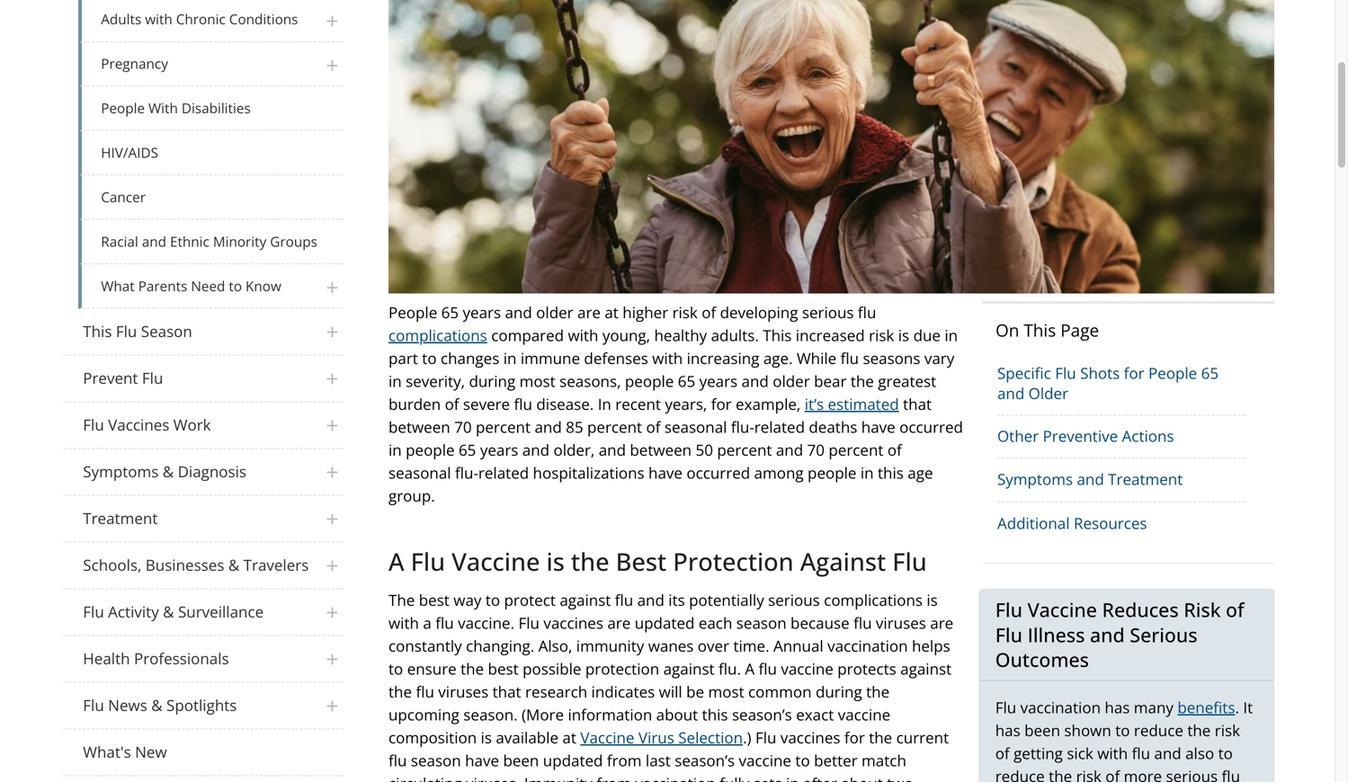 Task type: locate. For each thing, give the bounding box(es) containing it.
the down sick
[[1049, 767, 1073, 783]]

0 horizontal spatial are
[[578, 302, 601, 323]]

related down severe
[[479, 463, 529, 483]]

0 vertical spatial vaccine
[[781, 659, 834, 680]]

flu up more
[[1132, 744, 1151, 764]]

that inside the best way to protect against flu and its potentially serious complications is with a flu vaccine. flu vaccines are updated each season because flu viruses are constantly changing. also, immunity wanes over time. annual vaccination helps to ensure the best possible protection against flu. a flu vaccine protects against the flu viruses that research indicates will be most common during the upcoming season. (more information about this season's exact vaccine composition is available at
[[493, 682, 522, 703]]

that
[[903, 394, 932, 415], [493, 682, 522, 703]]

5 plus image from the top
[[321, 459, 344, 486]]

are inside people 65 years and older are at higher risk of developing serious flu complications
[[578, 302, 601, 323]]

treatment up schools,
[[83, 509, 158, 529]]

that up season.
[[493, 682, 522, 703]]

severe
[[463, 394, 510, 415]]

plus image for flu vaccines work
[[321, 412, 344, 439]]

reduce down many
[[1135, 721, 1184, 741]]

50
[[696, 440, 713, 461]]

and up hospitalizations
[[599, 440, 626, 461]]

2 vertical spatial people
[[808, 463, 857, 483]]

constantly
[[389, 636, 462, 657]]

2 vertical spatial have
[[465, 751, 499, 772]]

1 vertical spatial at
[[563, 728, 577, 749]]

season up time.
[[737, 613, 787, 634]]

years,
[[665, 394, 707, 415]]

0 horizontal spatial older
[[536, 302, 574, 323]]

changing.
[[466, 636, 535, 657]]

1 horizontal spatial at
[[605, 302, 619, 323]]

1 horizontal spatial best
[[488, 659, 519, 680]]

prevent flu
[[83, 368, 163, 389]]

1 horizontal spatial against
[[664, 659, 715, 680]]

7 plus image from the top
[[321, 646, 344, 673]]

1 horizontal spatial complications
[[824, 590, 923, 611]]

0 vertical spatial vaccination
[[828, 636, 908, 657]]

season's inside the best way to protect against flu and its potentially serious complications is with a flu vaccine. flu vaccines are updated each season because flu viruses are constantly changing. also, immunity wanes over time. annual vaccination helps to ensure the best possible protection against flu. a flu vaccine protects against the flu viruses that research indicates will be most common during the upcoming season. (more information about this season's exact vaccine composition is available at
[[732, 705, 792, 726]]

older down age.
[[773, 371, 810, 392]]

part
[[389, 348, 418, 369]]

people left with
[[101, 98, 145, 117]]

during up exact
[[816, 682, 863, 703]]

seasonal up "group."
[[389, 463, 451, 483]]

1 vertical spatial most
[[709, 682, 745, 703]]

1 vertical spatial vaccines
[[781, 728, 841, 749]]

& inside "link"
[[163, 462, 174, 482]]

symptoms and treatment
[[998, 469, 1183, 490]]

vaccine
[[452, 545, 540, 578], [1028, 597, 1098, 623], [581, 728, 635, 749]]

2 vertical spatial vaccine
[[581, 728, 635, 749]]

season's down selection
[[675, 751, 735, 772]]

from left last at the left
[[607, 751, 642, 772]]

0 horizontal spatial vaccines
[[544, 613, 604, 634]]

plus image for treatment
[[321, 506, 344, 533]]

of down severity,
[[445, 394, 459, 415]]

season.
[[464, 705, 518, 726]]

0 horizontal spatial for
[[711, 394, 732, 415]]

a inside the best way to protect against flu and its potentially serious complications is with a flu vaccine. flu vaccines are updated each season because flu viruses are constantly changing. also, immunity wanes over time. annual vaccination helps to ensure the best possible protection against flu. a flu vaccine protects against the flu viruses that research indicates will be most common during the upcoming season. (more information about this season's exact vaccine composition is available at
[[745, 659, 755, 680]]

activity
[[108, 602, 159, 623]]

in down compared
[[504, 348, 517, 369]]

people inside the specific flu shots for people 65 and older
[[1149, 363, 1198, 384]]

treatment link
[[60, 496, 344, 543]]

complications link
[[389, 325, 487, 346]]

& right activity
[[163, 602, 174, 623]]

been down 'available' at bottom
[[503, 751, 539, 772]]

spotlights
[[166, 696, 237, 716]]

recent
[[616, 394, 661, 415]]

flu-
[[731, 417, 755, 438], [455, 463, 479, 483]]

virus
[[639, 728, 675, 749]]

1 plus image from the top
[[321, 7, 344, 34]]

has inside . it has been shown to reduce the risk of getting sick with flu and also to reduce the risk of more serious
[[996, 721, 1021, 741]]

annual
[[774, 636, 824, 657]]

flu inside people 65 years and older are at higher risk of developing serious flu complications
[[858, 302, 877, 323]]

it's estimated link
[[805, 394, 899, 415]]

between
[[389, 417, 451, 438], [630, 440, 692, 461]]

occurred up "age"
[[900, 417, 964, 438]]

with
[[148, 98, 178, 117]]

0 vertical spatial vaccines
[[544, 613, 604, 634]]

treatment down actions
[[1109, 469, 1183, 490]]

1 plus image from the top
[[321, 274, 344, 301]]

this up selection
[[702, 705, 728, 726]]

0 horizontal spatial 70
[[454, 417, 472, 438]]

percent down severe
[[476, 417, 531, 438]]

season up circulating
[[411, 751, 461, 772]]

1 vertical spatial viruses
[[438, 682, 489, 703]]

been up the getting
[[1025, 721, 1061, 741]]

has left many
[[1105, 698, 1130, 718]]

1 vertical spatial a
[[745, 659, 755, 680]]

most inside the best way to protect against flu and its potentially serious complications is with a flu vaccine. flu vaccines are updated each season because flu viruses are constantly changing. also, immunity wanes over time. annual vaccination helps to ensure the best possible protection against flu. a flu vaccine protects against the flu viruses that research indicates will be most common during the upcoming season. (more information about this season's exact vaccine composition is available at
[[709, 682, 745, 703]]

percent
[[476, 417, 531, 438], [588, 417, 642, 438], [717, 440, 772, 461], [829, 440, 884, 461]]

0 vertical spatial have
[[862, 417, 896, 438]]

immunity
[[577, 636, 644, 657]]

age
[[908, 463, 934, 483]]

0 horizontal spatial people
[[101, 98, 145, 117]]

new
[[135, 742, 167, 763]]

in right due
[[945, 325, 958, 346]]

flu- down severe
[[455, 463, 479, 483]]

at inside people 65 years and older are at higher risk of developing serious flu complications
[[605, 302, 619, 323]]

0 horizontal spatial updated
[[543, 751, 603, 772]]

most down flu.
[[709, 682, 745, 703]]

2 plus image from the top
[[321, 319, 344, 346]]

1 vertical spatial between
[[630, 440, 692, 461]]

1 horizontal spatial people
[[625, 371, 674, 392]]

0 horizontal spatial during
[[469, 371, 516, 392]]

specific
[[998, 363, 1052, 384]]

plus image
[[321, 7, 344, 34], [321, 52, 344, 79], [321, 366, 344, 393], [321, 412, 344, 439], [321, 459, 344, 486], [321, 506, 344, 533], [321, 646, 344, 673], [321, 693, 344, 720]]

compared with young, healthy adults. this increased risk is due in part to changes in immune defenses with increasing age. while flu seasons vary in severity, during most seasons, people 65 years and older bear the greatest burden of severe flu disease. in recent years, for example,
[[389, 325, 958, 415]]

1 horizontal spatial that
[[903, 394, 932, 415]]

to inside the .) flu vaccines for the current flu season have been updated from last season's vaccine to better match circulating viruses. immunity from vaccination fully sets in after about t
[[796, 751, 810, 772]]

seasonal up the 50
[[665, 417, 727, 438]]

have
[[862, 417, 896, 438], [649, 463, 683, 483], [465, 751, 499, 772]]

vaccination
[[828, 636, 908, 657], [1021, 698, 1101, 718], [636, 774, 716, 783]]

65
[[441, 302, 459, 323], [1202, 363, 1219, 384], [678, 371, 696, 392], [459, 440, 476, 461]]

for right years,
[[711, 394, 732, 415]]

0 vertical spatial has
[[1105, 698, 1130, 718]]

health professionals
[[83, 649, 229, 670]]

occurred
[[900, 417, 964, 438], [687, 463, 751, 483]]

this inside that between 70 percent and 85 percent of seasonal flu-related deaths have occurred in people 65 years and older, and between 50 percent and 70 percent of seasonal flu-related hospitalizations have occurred among people in this age group.
[[878, 463, 904, 483]]

parents
[[138, 276, 187, 295]]

best up 'a'
[[419, 590, 450, 611]]

and left older
[[998, 383, 1025, 404]]

85
[[566, 417, 584, 438]]

surveillance
[[178, 602, 264, 623]]

0 vertical spatial flu-
[[731, 417, 755, 438]]

1 horizontal spatial during
[[816, 682, 863, 703]]

years down severe
[[480, 440, 519, 461]]

older up compared
[[536, 302, 574, 323]]

1 horizontal spatial related
[[755, 417, 805, 438]]

between left the 50
[[630, 440, 692, 461]]

flu up circulating
[[389, 751, 407, 772]]

for for shots
[[1124, 363, 1145, 384]]

against up immunity
[[560, 590, 611, 611]]

flu vaccine reduces risk of flu illness and serious outcomes
[[996, 597, 1245, 674]]

risk inside people 65 years and older are at higher risk of developing serious flu complications
[[673, 302, 698, 323]]

viruses
[[876, 613, 927, 634], [438, 682, 489, 703]]

are up immunity
[[608, 613, 631, 634]]

0 vertical spatial at
[[605, 302, 619, 323]]

0 horizontal spatial this
[[702, 705, 728, 726]]

flu right 'a'
[[436, 613, 454, 634]]

this up age.
[[763, 325, 792, 346]]

have down estimated
[[862, 417, 896, 438]]

years inside people 65 years and older are at higher risk of developing serious flu complications
[[463, 302, 501, 323]]

occurred down the 50
[[687, 463, 751, 483]]

0 horizontal spatial season
[[411, 751, 461, 772]]

actions
[[1122, 426, 1175, 447]]

0 horizontal spatial against
[[560, 590, 611, 611]]

4 plus image from the top
[[321, 600, 344, 627]]

& left diagnosis
[[163, 462, 174, 482]]

1 vertical spatial during
[[816, 682, 863, 703]]

and
[[142, 232, 166, 251], [505, 302, 532, 323], [742, 371, 769, 392], [998, 383, 1025, 404], [535, 417, 562, 438], [523, 440, 550, 461], [599, 440, 626, 461], [776, 440, 804, 461], [1077, 469, 1105, 490], [638, 590, 665, 611], [1090, 622, 1125, 649], [1155, 744, 1182, 764]]

in inside the .) flu vaccines for the current flu season have been updated from last season's vaccine to better match circulating viruses. immunity from vaccination fully sets in after about t
[[786, 774, 800, 783]]

against up be
[[664, 659, 715, 680]]

0 vertical spatial treatment
[[1109, 469, 1183, 490]]

0 horizontal spatial related
[[479, 463, 529, 483]]

to
[[229, 276, 242, 295], [422, 348, 437, 369], [486, 590, 500, 611], [389, 659, 403, 680], [1116, 721, 1131, 741], [1219, 744, 1233, 764], [796, 751, 810, 772]]

0 vertical spatial occurred
[[900, 417, 964, 438]]

news
[[108, 696, 147, 716]]

and up 'example,'
[[742, 371, 769, 392]]

people for people with disabilities
[[101, 98, 145, 117]]

symptoms for symptoms and treatment
[[998, 469, 1073, 490]]

1 vertical spatial about
[[842, 774, 883, 783]]

flu news & spotlights
[[83, 696, 237, 716]]

outcomes
[[996, 647, 1090, 674]]

flu- down 'example,'
[[731, 417, 755, 438]]

0 vertical spatial between
[[389, 417, 451, 438]]

updated inside the best way to protect against flu and its potentially serious complications is with a flu vaccine. flu vaccines are updated each season because flu viruses are constantly changing. also, immunity wanes over time. annual vaccination helps to ensure the best possible protection against flu. a flu vaccine protects against the flu viruses that research indicates will be most common during the upcoming season. (more information about this season's exact vaccine composition is available at
[[635, 613, 695, 634]]

the down protects
[[867, 682, 890, 703]]

the inside the .) flu vaccines for the current flu season have been updated from last season's vaccine to better match circulating viruses. immunity from vaccination fully sets in after about t
[[869, 728, 893, 749]]

1 horizontal spatial for
[[845, 728, 865, 749]]

2 horizontal spatial this
[[1024, 318, 1057, 342]]

plus image
[[321, 274, 344, 301], [321, 319, 344, 346], [321, 553, 344, 580], [321, 600, 344, 627]]

for inside compared with young, healthy adults. this increased risk is due in part to changes in immune defenses with increasing age. while flu seasons vary in severity, during most seasons, people 65 years and older bear the greatest burden of severe flu disease. in recent years, for example,
[[711, 394, 732, 415]]

1 horizontal spatial about
[[842, 774, 883, 783]]

2 vertical spatial vaccine
[[739, 751, 792, 772]]

1 horizontal spatial seasonal
[[665, 417, 727, 438]]

0 vertical spatial older
[[536, 302, 574, 323]]

with inside the best way to protect against flu and its potentially serious complications is with a flu vaccine. flu vaccines are updated each season because flu viruses are constantly changing. also, immunity wanes over time. annual vaccination helps to ensure the best possible protection against flu. a flu vaccine protects against the flu viruses that research indicates will be most common during the upcoming season. (more information about this season's exact vaccine composition is available at
[[389, 613, 419, 634]]

2 horizontal spatial people
[[808, 463, 857, 483]]

adults
[[101, 10, 142, 28]]

on this page
[[996, 318, 1100, 342]]

season inside the best way to protect against flu and its potentially serious complications is with a flu vaccine. flu vaccines are updated each season because flu viruses are constantly changing. also, immunity wanes over time. annual vaccination helps to ensure the best possible protection against flu. a flu vaccine protects against the flu viruses that research indicates will be most common during the upcoming season. (more information about this season's exact vaccine composition is available at
[[737, 613, 787, 634]]

to inside compared with young, healthy adults. this increased risk is due in part to changes in immune defenses with increasing age. while flu seasons vary in severity, during most seasons, people 65 years and older bear the greatest burden of severe flu disease. in recent years, for example,
[[422, 348, 437, 369]]

1 vertical spatial occurred
[[687, 463, 751, 483]]

vaccines up also,
[[544, 613, 604, 634]]

8 plus image from the top
[[321, 693, 344, 720]]

are
[[578, 302, 601, 323], [608, 613, 631, 634], [931, 613, 954, 634]]

3 plus image from the top
[[321, 366, 344, 393]]

vaccine up way
[[452, 545, 540, 578]]

specific flu shots for people 65 and older
[[998, 363, 1219, 404]]

flu up upcoming
[[416, 682, 434, 703]]

1 horizontal spatial been
[[1025, 721, 1061, 741]]

and left its
[[638, 590, 665, 611]]

0 vertical spatial best
[[419, 590, 450, 611]]

1 vertical spatial this
[[702, 705, 728, 726]]

0 vertical spatial for
[[1124, 363, 1145, 384]]

vaccination inside the .) flu vaccines for the current flu season have been updated from last season's vaccine to better match circulating viruses. immunity from vaccination fully sets in after about t
[[636, 774, 716, 783]]

1 horizontal spatial vaccination
[[828, 636, 908, 657]]

2 vertical spatial years
[[480, 440, 519, 461]]

6 plus image from the top
[[321, 506, 344, 533]]

plus image for adults with chronic conditions
[[321, 7, 344, 34]]

to down flu vaccination has many benefits
[[1116, 721, 1131, 741]]

hiv/aids
[[101, 143, 158, 162]]

plus image for what parents need to know
[[321, 274, 344, 301]]

about inside the .) flu vaccines for the current flu season have been updated from last season's vaccine to better match circulating viruses. immunity from vaccination fully sets in after about t
[[842, 774, 883, 783]]

0 vertical spatial years
[[463, 302, 501, 323]]

racial and ethnic minority groups
[[101, 232, 317, 251]]

people inside compared with young, healthy adults. this increased risk is due in part to changes in immune defenses with increasing age. while flu seasons vary in severity, during most seasons, people 65 years and older bear the greatest burden of severe flu disease. in recent years, for example,
[[625, 371, 674, 392]]

and inside the specific flu shots for people 65 and older
[[998, 383, 1025, 404]]

are up defenses
[[578, 302, 601, 323]]

protect
[[504, 590, 556, 611]]

been inside . it has been shown to reduce the risk of getting sick with flu and also to reduce the risk of more serious
[[1025, 721, 1061, 741]]

for inside the specific flu shots for people 65 and older
[[1124, 363, 1145, 384]]

protects
[[838, 659, 897, 680]]

symptoms & diagnosis link
[[60, 449, 344, 496]]

0 vertical spatial vaccine
[[452, 545, 540, 578]]

1 horizontal spatial flu-
[[731, 417, 755, 438]]

of up adults.
[[702, 302, 716, 323]]

vaccine down protects
[[838, 705, 891, 726]]

people with disabilities
[[101, 98, 251, 117]]

(more
[[522, 705, 564, 726]]

vaccine down annual
[[781, 659, 834, 680]]

2 plus image from the top
[[321, 52, 344, 79]]

in
[[945, 325, 958, 346], [504, 348, 517, 369], [389, 371, 402, 392], [389, 440, 402, 461], [861, 463, 874, 483], [786, 774, 800, 783]]

the up match
[[869, 728, 893, 749]]

serious inside the best way to protect against flu and its potentially serious complications is with a flu vaccine. flu vaccines are updated each season because flu viruses are constantly changing. also, immunity wanes over time. annual vaccination helps to ensure the best possible protection against flu. a flu vaccine protects against the flu viruses that research indicates will be most common during the upcoming season. (more information about this season's exact vaccine composition is available at
[[769, 590, 820, 611]]

people up actions
[[1149, 363, 1198, 384]]

during
[[469, 371, 516, 392], [816, 682, 863, 703]]

0 horizontal spatial best
[[419, 590, 450, 611]]

vaccine inside flu vaccine reduces risk of flu illness and serious outcomes
[[1028, 597, 1098, 623]]

disabilities
[[182, 98, 251, 117]]

for for vaccines
[[845, 728, 865, 749]]

symptoms up additional
[[998, 469, 1073, 490]]

seasonal
[[665, 417, 727, 438], [389, 463, 451, 483]]

70 down 'deaths'
[[808, 440, 825, 461]]

4 plus image from the top
[[321, 412, 344, 439]]

updated up wanes
[[635, 613, 695, 634]]

2 vertical spatial serious
[[1167, 767, 1218, 783]]

0 horizontal spatial about
[[657, 705, 698, 726]]

against down helps
[[901, 659, 952, 680]]

pregnancy link
[[78, 42, 344, 87]]

plus image for flu news & spotlights
[[321, 693, 344, 720]]

season's inside the .) flu vaccines for the current flu season have been updated from last season's vaccine to better match circulating viruses. immunity from vaccination fully sets in after about t
[[675, 751, 735, 772]]

0 horizontal spatial treatment
[[83, 509, 158, 529]]

1 vertical spatial people
[[389, 302, 438, 323]]

1 horizontal spatial people
[[389, 302, 438, 323]]

best down changing.
[[488, 659, 519, 680]]

chronic
[[176, 10, 226, 28]]

people inside people 65 years and older are at higher risk of developing serious flu complications
[[389, 302, 438, 323]]

symptoms down 'vaccines'
[[83, 462, 159, 482]]

updated up immunity
[[543, 751, 603, 772]]

serious inside . it has been shown to reduce the risk of getting sick with flu and also to reduce the risk of more serious
[[1167, 767, 1218, 783]]

vaccine up outcomes
[[1028, 597, 1098, 623]]

plus image for prevent flu
[[321, 366, 344, 393]]

risk inside compared with young, healthy adults. this increased risk is due in part to changes in immune defenses with increasing age. while flu seasons vary in severity, during most seasons, people 65 years and older bear the greatest burden of severe flu disease. in recent years, for example,
[[869, 325, 895, 346]]

1 horizontal spatial viruses
[[876, 613, 927, 634]]

protection
[[586, 659, 660, 680]]

1 vertical spatial updated
[[543, 751, 603, 772]]

flu inside the .) flu vaccines for the current flu season have been updated from last season's vaccine to better match circulating viruses. immunity from vaccination fully sets in after about t
[[756, 728, 777, 749]]

is down season.
[[481, 728, 492, 749]]

with inside . it has been shown to reduce the risk of getting sick with flu and also to reduce the risk of more serious
[[1098, 744, 1128, 764]]

0 vertical spatial that
[[903, 394, 932, 415]]

1 vertical spatial best
[[488, 659, 519, 680]]

0 vertical spatial serious
[[802, 302, 854, 323]]

0 vertical spatial a
[[389, 545, 405, 578]]

symptoms and treatment link
[[998, 469, 1183, 490]]

best
[[419, 590, 450, 611], [488, 659, 519, 680]]

serious down also
[[1167, 767, 1218, 783]]

sick
[[1067, 744, 1094, 764]]

0 vertical spatial complications
[[389, 325, 487, 346]]

with right sick
[[1098, 744, 1128, 764]]

complications inside the best way to protect against flu and its potentially serious complications is with a flu vaccine. flu vaccines are updated each season because flu viruses are constantly changing. also, immunity wanes over time. annual vaccination helps to ensure the best possible protection against flu. a flu vaccine protects against the flu viruses that research indicates will be most common during the upcoming season. (more information about this season's exact vaccine composition is available at
[[824, 590, 923, 611]]

for inside the .) flu vaccines for the current flu season have been updated from last season's vaccine to better match circulating viruses. immunity from vaccination fully sets in after about t
[[845, 728, 865, 749]]

0 vertical spatial most
[[520, 371, 556, 392]]

vaccination down last at the left
[[636, 774, 716, 783]]

0 vertical spatial season's
[[732, 705, 792, 726]]

between down burden
[[389, 417, 451, 438]]

during up severe
[[469, 371, 516, 392]]

this inside this flu season link
[[83, 321, 112, 342]]

1 horizontal spatial treatment
[[1109, 469, 1183, 490]]

have down years,
[[649, 463, 683, 483]]

the up estimated
[[851, 371, 874, 392]]

older man pushing woman on swing image
[[389, 0, 1275, 294]]

is left due
[[899, 325, 910, 346]]

flu inside the best way to protect against flu and its potentially serious complications is with a flu vaccine. flu vaccines are updated each season because flu viruses are constantly changing. also, immunity wanes over time. annual vaccination helps to ensure the best possible protection against flu. a flu vaccine protects against the flu viruses that research indicates will be most common during the upcoming season. (more information about this season's exact vaccine composition is available at
[[519, 613, 540, 634]]

1 vertical spatial seasonal
[[389, 463, 451, 483]]

65 inside people 65 years and older are at higher risk of developing serious flu complications
[[441, 302, 459, 323]]

serious
[[802, 302, 854, 323], [769, 590, 820, 611], [1167, 767, 1218, 783]]

0 horizontal spatial symptoms
[[83, 462, 159, 482]]

1 horizontal spatial older
[[773, 371, 810, 392]]

for up better
[[845, 728, 865, 749]]

people for people 65 years and older are at higher risk of developing serious flu complications
[[389, 302, 438, 323]]

has
[[1105, 698, 1130, 718], [996, 721, 1021, 741]]

about down will
[[657, 705, 698, 726]]

vaccination up shown at the right bottom of page
[[1021, 698, 1101, 718]]

1 vertical spatial years
[[700, 371, 738, 392]]

in
[[598, 394, 612, 415]]

at up the young,
[[605, 302, 619, 323]]

page
[[1061, 318, 1100, 342]]

0 vertical spatial been
[[1025, 721, 1061, 741]]

0 horizontal spatial complications
[[389, 325, 487, 346]]

vaccine up sets
[[739, 751, 792, 772]]

0 vertical spatial season
[[737, 613, 787, 634]]

vaccines down exact
[[781, 728, 841, 749]]

0 horizontal spatial vaccination
[[636, 774, 716, 783]]

symptoms inside "link"
[[83, 462, 159, 482]]

3 plus image from the top
[[321, 553, 344, 580]]

among
[[754, 463, 804, 483]]

serious up increased
[[802, 302, 854, 323]]

have inside the .) flu vaccines for the current flu season have been updated from last season's vaccine to better match circulating viruses. immunity from vaccination fully sets in after about t
[[465, 751, 499, 772]]

viruses up helps
[[876, 613, 927, 634]]

selection
[[679, 728, 743, 749]]

what parents need to know link
[[78, 265, 344, 309]]

its
[[669, 590, 685, 611]]

protection
[[673, 545, 794, 578]]

most
[[520, 371, 556, 392], [709, 682, 745, 703]]

2 horizontal spatial vaccine
[[1028, 597, 1098, 623]]

2 vertical spatial vaccination
[[636, 774, 716, 783]]

1 vertical spatial treatment
[[83, 509, 158, 529]]

updated inside the .) flu vaccines for the current flu season have been updated from last season's vaccine to better match circulating viruses. immunity from vaccination fully sets in after about t
[[543, 751, 603, 772]]

1 horizontal spatial vaccine
[[581, 728, 635, 749]]

with up immune
[[568, 325, 599, 346]]

each
[[699, 613, 733, 634]]



Task type: describe. For each thing, give the bounding box(es) containing it.
preventive
[[1043, 426, 1119, 447]]

circulating
[[389, 774, 462, 783]]

0 horizontal spatial seasonal
[[389, 463, 451, 483]]

percent down 'deaths'
[[829, 440, 884, 461]]

vaccination inside the best way to protect against flu and its potentially serious complications is with a flu vaccine. flu vaccines are updated each season because flu viruses are constantly changing. also, immunity wanes over time. annual vaccination helps to ensure the best possible protection against flu. a flu vaccine protects against the flu viruses that research indicates will be most common during the upcoming season. (more information about this season's exact vaccine composition is available at
[[828, 636, 908, 657]]

be
[[687, 682, 705, 703]]

common
[[749, 682, 812, 703]]

people 65 years and older are at higher risk of developing serious flu complications
[[389, 302, 877, 346]]

flu inside the .) flu vaccines for the current flu season have been updated from last season's vaccine to better match circulating viruses. immunity from vaccination fully sets in after about t
[[389, 751, 407, 772]]

risk down .
[[1215, 721, 1241, 741]]

1 vertical spatial 70
[[808, 440, 825, 461]]

vaccine.
[[458, 613, 515, 634]]

seasons,
[[560, 371, 621, 392]]

complications inside people 65 years and older are at higher risk of developing serious flu complications
[[389, 325, 487, 346]]

specific flu shots for people 65 and older link
[[998, 363, 1219, 404]]

and down the other preventive actions 'link'
[[1077, 469, 1105, 490]]

this inside the best way to protect against flu and its potentially serious complications is with a flu vaccine. flu vaccines are updated each season because flu viruses are constantly changing. also, immunity wanes over time. annual vaccination helps to ensure the best possible protection against flu. a flu vaccine protects against the flu viruses that research indicates will be most common during the upcoming season. (more information about this season's exact vaccine composition is available at
[[702, 705, 728, 726]]

1 horizontal spatial reduce
[[1135, 721, 1184, 741]]

information
[[568, 705, 653, 726]]

flu down best
[[615, 590, 634, 611]]

is up helps
[[927, 590, 938, 611]]

current
[[897, 728, 949, 749]]

need
[[191, 276, 225, 295]]

0 horizontal spatial between
[[389, 417, 451, 438]]

risk down sick
[[1077, 767, 1102, 783]]

racial and ethnic minority groups link
[[78, 220, 344, 265]]

disease.
[[537, 394, 594, 415]]

plus image for health professionals
[[321, 646, 344, 673]]

flu activity & surveillance
[[83, 602, 264, 623]]

it's estimated
[[805, 394, 899, 415]]

other
[[998, 426, 1039, 447]]

illness
[[1028, 622, 1085, 649]]

and left 85
[[535, 417, 562, 438]]

to right need
[[229, 276, 242, 295]]

ensure
[[407, 659, 457, 680]]

this flu season
[[83, 321, 192, 342]]

0 horizontal spatial vaccine
[[452, 545, 540, 578]]

and up among
[[776, 440, 804, 461]]

flu right because
[[854, 613, 872, 634]]

& for surveillance
[[163, 602, 174, 623]]

0 horizontal spatial people
[[406, 440, 455, 461]]

getting
[[1014, 744, 1063, 764]]

has for many
[[1105, 698, 1130, 718]]

it
[[1244, 698, 1253, 718]]

professionals
[[134, 649, 229, 670]]

about inside the best way to protect against flu and its potentially serious complications is with a flu vaccine. flu vaccines are updated each season because flu viruses are constantly changing. also, immunity wanes over time. annual vaccination helps to ensure the best possible protection against flu. a flu vaccine protects against the flu viruses that research indicates will be most common during the upcoming season. (more information about this season's exact vaccine composition is available at
[[657, 705, 698, 726]]

ethnic
[[170, 232, 210, 251]]

increased
[[796, 325, 865, 346]]

1 horizontal spatial between
[[630, 440, 692, 461]]

the
[[389, 590, 415, 611]]

percent right the 50
[[717, 440, 772, 461]]

health professionals link
[[60, 637, 344, 683]]

to right also
[[1219, 744, 1233, 764]]

older,
[[554, 440, 595, 461]]

of down estimated
[[888, 440, 902, 461]]

estimated
[[828, 394, 899, 415]]

at inside the best way to protect against flu and its potentially serious complications is with a flu vaccine. flu vaccines are updated each season because flu viruses are constantly changing. also, immunity wanes over time. annual vaccination helps to ensure the best possible protection against flu. a flu vaccine protects against the flu viruses that research indicates will be most common during the upcoming season. (more information about this season's exact vaccine composition is available at
[[563, 728, 577, 749]]

many
[[1134, 698, 1174, 718]]

upcoming
[[389, 705, 460, 726]]

in left "age"
[[861, 463, 874, 483]]

best
[[616, 545, 667, 578]]

and inside the best way to protect against flu and its potentially serious complications is with a flu vaccine. flu vaccines are updated each season because flu viruses are constantly changing. also, immunity wanes over time. annual vaccination helps to ensure the best possible protection against flu. a flu vaccine protects against the flu viruses that research indicates will be most common during the upcoming season. (more information about this season's exact vaccine composition is available at
[[638, 590, 665, 611]]

fully
[[720, 774, 750, 783]]

schools,
[[83, 555, 142, 576]]

2 horizontal spatial against
[[901, 659, 952, 680]]

0 horizontal spatial viruses
[[438, 682, 489, 703]]

2 horizontal spatial vaccination
[[1021, 698, 1101, 718]]

.
[[1236, 698, 1240, 718]]

plus image for flu activity & surveillance
[[321, 600, 344, 627]]

to up vaccine.
[[486, 590, 500, 611]]

schools, businesses & travelers link
[[60, 543, 344, 590]]

older inside compared with young, healthy adults. this increased risk is due in part to changes in immune defenses with increasing age. while flu seasons vary in severity, during most seasons, people 65 years and older bear the greatest burden of severe flu disease. in recent years, for example,
[[773, 371, 810, 392]]

0 vertical spatial related
[[755, 417, 805, 438]]

and inside flu vaccine reduces risk of flu illness and serious outcomes
[[1090, 622, 1125, 649]]

most inside compared with young, healthy adults. this increased risk is due in part to changes in immune defenses with increasing age. while flu seasons vary in severity, during most seasons, people 65 years and older bear the greatest burden of severe flu disease. in recent years, for example,
[[520, 371, 556, 392]]

been inside the .) flu vaccines for the current flu season have been updated from last season's vaccine to better match circulating viruses. immunity from vaccination fully sets in after about t
[[503, 751, 539, 772]]

and inside people 65 years and older are at higher risk of developing serious flu complications
[[505, 302, 532, 323]]

resources
[[1074, 513, 1148, 534]]

1 vertical spatial from
[[597, 774, 632, 783]]

compared
[[491, 325, 564, 346]]

treatment inside "treatment" link
[[83, 509, 158, 529]]

shown
[[1065, 721, 1112, 741]]

defenses
[[584, 348, 649, 369]]

2 horizontal spatial have
[[862, 417, 896, 438]]

young,
[[603, 325, 651, 346]]

example,
[[736, 394, 801, 415]]

flu up bear
[[841, 348, 859, 369]]

available
[[496, 728, 559, 749]]

a flu vaccine is the best protection against flu
[[389, 545, 927, 578]]

composition
[[389, 728, 477, 749]]

reduces
[[1103, 597, 1179, 623]]

that between 70 percent and 85 percent of seasonal flu-related deaths have occurred in people 65 years and older, and between 50 percent and 70 percent of seasonal flu-related hospitalizations have occurred among people in this age group.
[[389, 394, 964, 506]]

greatest
[[878, 371, 937, 392]]

symptoms & diagnosis
[[83, 462, 247, 482]]

of left more
[[1106, 767, 1120, 783]]

additional resources link
[[998, 513, 1148, 534]]

plus image for pregnancy
[[321, 52, 344, 79]]

possible
[[523, 659, 582, 680]]

of inside flu vaccine reduces risk of flu illness and serious outcomes
[[1226, 597, 1245, 623]]

0 vertical spatial seasonal
[[665, 417, 727, 438]]

& for travelers
[[228, 555, 240, 576]]

the down changing.
[[461, 659, 484, 680]]

increasing
[[687, 348, 760, 369]]

in down part
[[389, 371, 402, 392]]

the up upcoming
[[389, 682, 412, 703]]

1 vertical spatial reduce
[[996, 767, 1045, 783]]

1 vertical spatial have
[[649, 463, 683, 483]]

serious
[[1130, 622, 1198, 649]]

sets
[[754, 774, 782, 783]]

and inside . it has been shown to reduce the risk of getting sick with flu and also to reduce the risk of more serious
[[1155, 744, 1182, 764]]

flu right severe
[[514, 394, 533, 415]]

has for been
[[996, 721, 1021, 741]]

what parents need to know
[[101, 276, 281, 295]]

65 inside the specific flu shots for people 65 and older
[[1202, 363, 1219, 384]]

0 vertical spatial viruses
[[876, 613, 927, 634]]

hospitalizations
[[533, 463, 645, 483]]

this inside compared with young, healthy adults. this increased risk is due in part to changes in immune defenses with increasing age. while flu seasons vary in severity, during most seasons, people 65 years and older bear the greatest burden of severe flu disease. in recent years, for example,
[[763, 325, 792, 346]]

travelers
[[244, 555, 309, 576]]

deaths
[[809, 417, 858, 438]]

is inside compared with young, healthy adults. this increased risk is due in part to changes in immune defenses with increasing age. while flu seasons vary in severity, during most seasons, people 65 years and older bear the greatest burden of severe flu disease. in recent years, for example,
[[899, 325, 910, 346]]

is up protect
[[547, 545, 565, 578]]

the best way to protect against flu and its potentially serious complications is with a flu vaccine. flu vaccines are updated each season because flu viruses are constantly changing. also, immunity wanes over time. annual vaccination helps to ensure the best possible protection against flu. a flu vaccine protects against the flu viruses that research indicates will be most common during the upcoming season. (more information about this season's exact vaccine composition is available at
[[389, 590, 954, 749]]

65 inside that between 70 percent and 85 percent of seasonal flu-related deaths have occurred in people 65 years and older, and between 50 percent and 70 percent of seasonal flu-related hospitalizations have occurred among people in this age group.
[[459, 440, 476, 461]]

1 vertical spatial vaccine
[[838, 705, 891, 726]]

older inside people 65 years and older are at higher risk of developing serious flu complications
[[536, 302, 574, 323]]

with down healthy
[[653, 348, 683, 369]]

vaccines inside the best way to protect against flu and its potentially serious complications is with a flu vaccine. flu vaccines are updated each season because flu viruses are constantly changing. also, immunity wanes over time. annual vaccination helps to ensure the best possible protection against flu. a flu vaccine protects against the flu viruses that research indicates will be most common during the upcoming season. (more information about this season's exact vaccine composition is available at
[[544, 613, 604, 634]]

cancer
[[101, 187, 146, 206]]

0 horizontal spatial a
[[389, 545, 405, 578]]

severity,
[[406, 371, 465, 392]]

schools, businesses & travelers
[[83, 555, 309, 576]]

over
[[698, 636, 730, 657]]

changes
[[441, 348, 500, 369]]

viruses.
[[466, 774, 520, 783]]

and left older,
[[523, 440, 550, 461]]

2 horizontal spatial are
[[931, 613, 954, 634]]

of inside compared with young, healthy adults. this increased risk is due in part to changes in immune defenses with increasing age. while flu seasons vary in severity, during most seasons, people 65 years and older bear the greatest burden of severe flu disease. in recent years, for example,
[[445, 394, 459, 415]]

of down recent
[[646, 417, 661, 438]]

serious inside people 65 years and older are at higher risk of developing serious flu complications
[[802, 302, 854, 323]]

1 horizontal spatial are
[[608, 613, 631, 634]]

flu vaccines work
[[83, 415, 211, 436]]

the up also
[[1188, 721, 1211, 741]]

flu up common
[[759, 659, 777, 680]]

it's
[[805, 394, 824, 415]]

will
[[659, 682, 683, 703]]

symptoms for symptoms & diagnosis
[[83, 462, 159, 482]]

flu inside . it has been shown to reduce the risk of getting sick with flu and also to reduce the risk of more serious
[[1132, 744, 1151, 764]]

what's
[[83, 742, 131, 763]]

& for spotlights
[[151, 696, 162, 716]]

time.
[[734, 636, 770, 657]]

years inside compared with young, healthy adults. this increased risk is due in part to changes in immune defenses with increasing age. while flu seasons vary in severity, during most seasons, people 65 years and older bear the greatest burden of severe flu disease. in recent years, for example,
[[700, 371, 738, 392]]

0 vertical spatial from
[[607, 751, 642, 772]]

of inside people 65 years and older are at higher risk of developing serious flu complications
[[702, 302, 716, 323]]

flu vaccines work link
[[60, 403, 344, 449]]

benefits link
[[1178, 698, 1236, 718]]

prevent
[[83, 368, 138, 389]]

and inside racial and ethnic minority groups link
[[142, 232, 166, 251]]

during inside compared with young, healthy adults. this increased risk is due in part to changes in immune defenses with increasing age. while flu seasons vary in severity, during most seasons, people 65 years and older bear the greatest burden of severe flu disease. in recent years, for example,
[[469, 371, 516, 392]]

plus image for schools, businesses & travelers
[[321, 553, 344, 580]]

after
[[804, 774, 838, 783]]

vaccine inside the .) flu vaccines for the current flu season have been updated from last season's vaccine to better match circulating viruses. immunity from vaccination fully sets in after about t
[[739, 751, 792, 772]]

1 vertical spatial related
[[479, 463, 529, 483]]

research
[[525, 682, 588, 703]]

indicates
[[592, 682, 655, 703]]

better
[[814, 751, 858, 772]]

flu news & spotlights link
[[60, 683, 344, 730]]

a
[[423, 613, 432, 634]]

against
[[801, 545, 886, 578]]

flu inside the specific flu shots for people 65 and older
[[1056, 363, 1077, 384]]

vaccines inside the .) flu vaccines for the current flu season have been updated from last season's vaccine to better match circulating viruses. immunity from vaccination fully sets in after about t
[[781, 728, 841, 749]]

plus image for symptoms & diagnosis
[[321, 459, 344, 486]]

of left the getting
[[996, 744, 1010, 764]]

in up "group."
[[389, 440, 402, 461]]

during inside the best way to protect against flu and its potentially serious complications is with a flu vaccine. flu vaccines are updated each season because flu viruses are constantly changing. also, immunity wanes over time. annual vaccination helps to ensure the best possible protection against flu. a flu vaccine protects against the flu viruses that research indicates will be most common during the upcoming season. (more information about this season's exact vaccine composition is available at
[[816, 682, 863, 703]]

0 horizontal spatial flu-
[[455, 463, 479, 483]]

the left best
[[571, 545, 610, 578]]

risk
[[1184, 597, 1221, 623]]

percent down in at the left of page
[[588, 417, 642, 438]]

hiv/aids link
[[78, 131, 344, 176]]

the inside compared with young, healthy adults. this increased risk is due in part to changes in immune defenses with increasing age. while flu seasons vary in severity, during most seasons, people 65 years and older bear the greatest burden of severe flu disease. in recent years, for example,
[[851, 371, 874, 392]]

years inside that between 70 percent and 85 percent of seasonal flu-related deaths have occurred in people 65 years and older, and between 50 percent and 70 percent of seasonal flu-related hospitalizations have occurred among people in this age group.
[[480, 440, 519, 461]]

plus image for this flu season
[[321, 319, 344, 346]]

shots
[[1081, 363, 1120, 384]]

that inside that between 70 percent and 85 percent of seasonal flu-related deaths have occurred in people 65 years and older, and between 50 percent and 70 percent of seasonal flu-related hospitalizations have occurred among people in this age group.
[[903, 394, 932, 415]]

to left ensure
[[389, 659, 403, 680]]

because
[[791, 613, 850, 634]]

season inside the .) flu vaccines for the current flu season have been updated from last season's vaccine to better match circulating viruses. immunity from vaccination fully sets in after about t
[[411, 751, 461, 772]]

and inside compared with young, healthy adults. this increased risk is due in part to changes in immune defenses with increasing age. while flu seasons vary in severity, during most seasons, people 65 years and older bear the greatest burden of severe flu disease. in recent years, for example,
[[742, 371, 769, 392]]

with inside adults with chronic conditions link
[[145, 10, 173, 28]]

0 vertical spatial 70
[[454, 417, 472, 438]]

65 inside compared with young, healthy adults. this increased risk is due in part to changes in immune defenses with increasing age. while flu seasons vary in severity, during most seasons, people 65 years and older bear the greatest burden of severe flu disease. in recent years, for example,
[[678, 371, 696, 392]]



Task type: vqa. For each thing, say whether or not it's contained in the screenshot.
vaccination inside The Best Way To Protect Against Flu And Its Potentially Serious Complications Is With A Flu Vaccine. Flu Vaccines Are Updated Each Season Because Flu Viruses Are Constantly Changing. Also, Immunity Wanes Over Time. Annual Vaccination Helps To Ensure The Best Possible Protection Against Flu. A Flu Vaccine Protects Against The Flu Viruses That Research Indicates Will Be Most Common During The Upcoming Season. (More Information About This Season'S Exact Vaccine Composition Is Available At
yes



